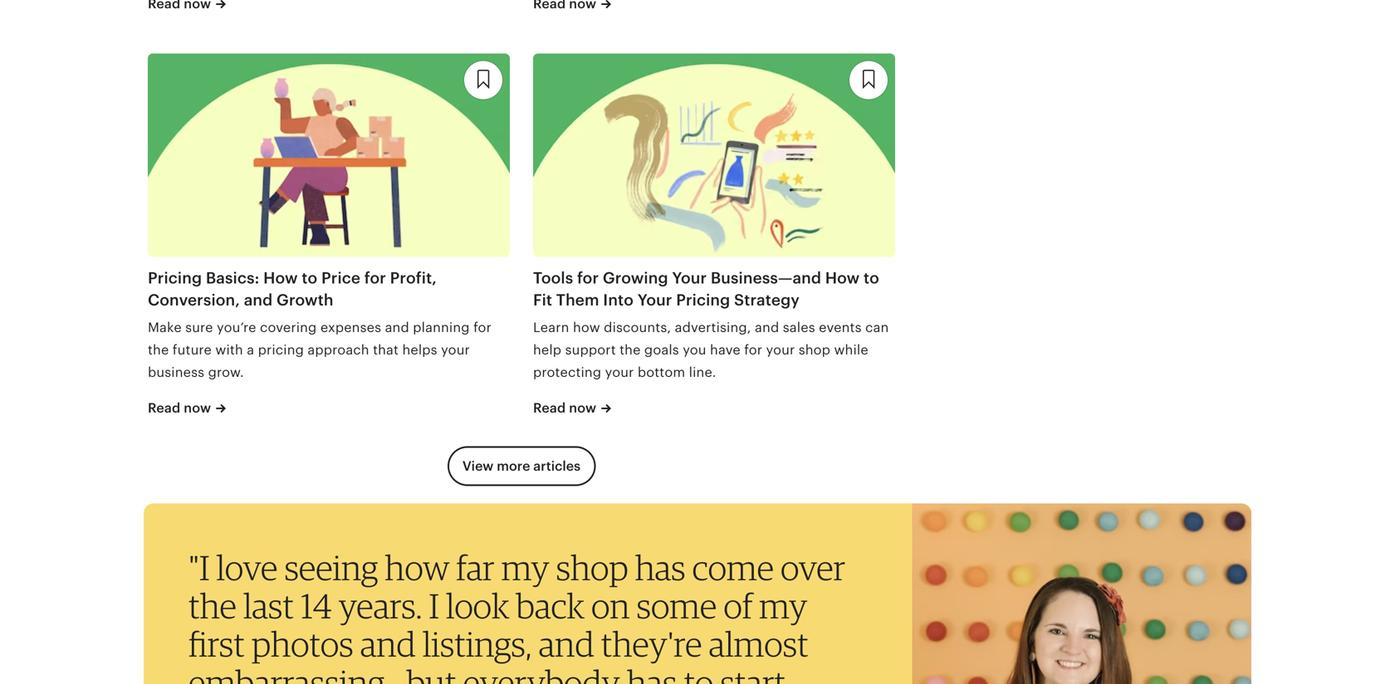 Task type: locate. For each thing, give the bounding box(es) containing it.
2 horizontal spatial the
[[620, 343, 641, 358]]

articles
[[534, 459, 581, 474]]

your down the planning at the left of the page
[[441, 343, 470, 358]]

1 vertical spatial your
[[638, 291, 673, 309]]

now for and
[[184, 401, 211, 416]]

profit,
[[390, 269, 437, 287]]

0 horizontal spatial how
[[385, 547, 450, 589]]

over
[[781, 547, 846, 589]]

sales
[[783, 320, 816, 335]]

0 horizontal spatial the
[[148, 343, 169, 358]]

events
[[819, 320, 862, 335]]

view more articles button
[[448, 446, 596, 486]]

"i
[[189, 547, 210, 589]]

the for come
[[189, 585, 237, 627]]

have
[[710, 343, 741, 358]]

learn
[[533, 320, 570, 335]]

read now link down business
[[148, 399, 226, 433]]

tools for growing your business—and how to fit them into your pricing strategy link
[[533, 267, 896, 311]]

1 horizontal spatial how
[[573, 320, 601, 335]]

my right far on the bottom left
[[502, 547, 550, 589]]

1 vertical spatial how
[[385, 547, 450, 589]]

business—and
[[711, 269, 822, 287]]

pricing up conversion,
[[148, 269, 202, 287]]

now for them
[[569, 401, 597, 416]]

photos
[[252, 624, 354, 665]]

1 read now link from the left
[[148, 399, 226, 433]]

0 vertical spatial how
[[573, 320, 601, 335]]

1 read now from the left
[[148, 401, 211, 416]]

to down some
[[684, 662, 714, 685]]

advertising,
[[675, 320, 752, 335]]

read
[[148, 401, 181, 416], [533, 401, 566, 416]]

2 now from the left
[[569, 401, 597, 416]]

0 horizontal spatial pricing
[[148, 269, 202, 287]]

1 horizontal spatial read now
[[533, 401, 597, 416]]

to up growth
[[302, 269, 318, 287]]

everybody
[[463, 662, 620, 685]]

first
[[189, 624, 245, 665]]

0 horizontal spatial your
[[441, 343, 470, 358]]

i
[[429, 585, 440, 627]]

read now down business
[[148, 401, 211, 416]]

the down discounts,
[[620, 343, 641, 358]]

pricing up advertising,
[[677, 291, 731, 309]]

the inside make sure you're covering expenses and planning for the future with a pricing approach that helps your business grow.
[[148, 343, 169, 358]]

how left far on the bottom left
[[385, 547, 450, 589]]

"i love seeing how far my shop has come over the last 14 years. i look back on some of my first photos and listings, and they're almost embarrassing—but everybody has to st
[[189, 547, 846, 685]]

price
[[322, 269, 361, 287]]

your inside make sure you're covering expenses and planning for the future with a pricing approach that helps your business grow.
[[441, 343, 470, 358]]

0 horizontal spatial shop
[[556, 547, 629, 589]]

read now for conversion,
[[148, 401, 211, 416]]

the inside "i love seeing how far my shop has come over the last 14 years. i look back on some of my first photos and listings, and they're almost embarrassing—but everybody has to st
[[189, 585, 237, 627]]

1 vertical spatial shop
[[556, 547, 629, 589]]

for right price
[[365, 269, 386, 287]]

0 vertical spatial pricing
[[148, 269, 202, 287]]

my right the of
[[760, 585, 808, 627]]

growth
[[277, 291, 334, 309]]

pricing
[[148, 269, 202, 287], [677, 291, 731, 309]]

your
[[673, 269, 707, 287], [638, 291, 673, 309]]

1 horizontal spatial how
[[826, 269, 860, 287]]

shop
[[799, 343, 831, 358], [556, 547, 629, 589]]

how inside "i love seeing how far my shop has come over the last 14 years. i look back on some of my first photos and listings, and they're almost embarrassing—but everybody has to st
[[385, 547, 450, 589]]

how up support
[[573, 320, 601, 335]]

2 read from the left
[[533, 401, 566, 416]]

how
[[264, 269, 298, 287], [826, 269, 860, 287]]

come
[[693, 547, 774, 589]]

0 horizontal spatial read now
[[148, 401, 211, 416]]

1 how from the left
[[264, 269, 298, 287]]

while
[[835, 343, 869, 358]]

pricing basics: how to price for profit, conversion, and growth link
[[148, 267, 510, 311]]

into
[[604, 291, 634, 309]]

back
[[516, 585, 585, 627]]

0 horizontal spatial read
[[148, 401, 181, 416]]

view
[[463, 459, 494, 474]]

0 horizontal spatial to
[[302, 269, 318, 287]]

make sure you're covering expenses and planning for the future with a pricing approach that helps your business grow.
[[148, 320, 492, 380]]

2 horizontal spatial to
[[864, 269, 880, 287]]

read down protecting at the left of page
[[533, 401, 566, 416]]

far
[[456, 547, 495, 589]]

my
[[502, 547, 550, 589], [760, 585, 808, 627]]

the
[[148, 343, 169, 358], [620, 343, 641, 358], [189, 585, 237, 627]]

for
[[365, 269, 386, 287], [577, 269, 599, 287], [474, 320, 492, 335], [745, 343, 763, 358]]

your
[[441, 343, 470, 358], [767, 343, 795, 358], [605, 365, 634, 380]]

to
[[302, 269, 318, 287], [864, 269, 880, 287], [684, 662, 714, 685]]

your down sales
[[767, 343, 795, 358]]

approach
[[308, 343, 370, 358]]

future
[[173, 343, 212, 358]]

helps
[[403, 343, 438, 358]]

now
[[184, 401, 211, 416], [569, 401, 597, 416]]

and inside the pricing basics: how to price for profit, conversion, and growth
[[244, 291, 273, 309]]

how
[[573, 320, 601, 335], [385, 547, 450, 589]]

on
[[592, 585, 630, 627]]

shop inside "i love seeing how far my shop has come over the last 14 years. i look back on some of my first photos and listings, and they're almost embarrassing—but everybody has to st
[[556, 547, 629, 589]]

the left last
[[189, 585, 237, 627]]

the inside learn how discounts, advertising, and sales events can help support the goals you have for your shop while protecting your bottom line.
[[620, 343, 641, 358]]

protecting
[[533, 365, 602, 380]]

2 read now link from the left
[[533, 399, 612, 433]]

0 horizontal spatial now
[[184, 401, 211, 416]]

2 read now from the left
[[533, 401, 597, 416]]

goals
[[645, 343, 680, 358]]

and
[[244, 291, 273, 309], [385, 320, 410, 335], [755, 320, 780, 335], [360, 624, 416, 665], [539, 624, 595, 665]]

read down business
[[148, 401, 181, 416]]

1 horizontal spatial now
[[569, 401, 597, 416]]

conversion,
[[148, 291, 240, 309]]

has
[[635, 547, 686, 589], [627, 662, 678, 685]]

your down the "growing"
[[638, 291, 673, 309]]

the down make
[[148, 343, 169, 358]]

1 horizontal spatial pricing
[[677, 291, 731, 309]]

1 horizontal spatial the
[[189, 585, 237, 627]]

help
[[533, 343, 562, 358]]

1 horizontal spatial your
[[605, 365, 634, 380]]

sure
[[185, 320, 213, 335]]

bottom
[[638, 365, 686, 380]]

read for conversion,
[[148, 401, 181, 416]]

tools for growing your business—and how to fit them into your pricing strategy
[[533, 269, 880, 309]]

to inside the pricing basics: how to price for profit, conversion, and growth
[[302, 269, 318, 287]]

1 horizontal spatial to
[[684, 662, 714, 685]]

1 vertical spatial pricing
[[677, 291, 731, 309]]

how up growth
[[264, 269, 298, 287]]

1 horizontal spatial read
[[533, 401, 566, 416]]

now down protecting at the left of page
[[569, 401, 597, 416]]

a
[[247, 343, 254, 358]]

0 horizontal spatial how
[[264, 269, 298, 287]]

has down some
[[627, 662, 678, 685]]

1 horizontal spatial shop
[[799, 343, 831, 358]]

has right on
[[635, 547, 686, 589]]

pricing inside 'tools for growing your business—and how to fit them into your pricing strategy'
[[677, 291, 731, 309]]

to up the "can" in the right top of the page
[[864, 269, 880, 287]]

for inside 'tools for growing your business—and how to fit them into your pricing strategy'
[[577, 269, 599, 287]]

0 horizontal spatial read now link
[[148, 399, 226, 433]]

you're
[[217, 320, 256, 335]]

1 horizontal spatial read now link
[[533, 399, 612, 433]]

read now down protecting at the left of page
[[533, 401, 597, 416]]

read now
[[148, 401, 211, 416], [533, 401, 597, 416]]

1 read from the left
[[148, 401, 181, 416]]

read now link
[[148, 399, 226, 433], [533, 399, 612, 433]]

that
[[373, 343, 399, 358]]

1 now from the left
[[184, 401, 211, 416]]

14
[[301, 585, 332, 627]]

1 horizontal spatial my
[[760, 585, 808, 627]]

now down business
[[184, 401, 211, 416]]

your right the "growing"
[[673, 269, 707, 287]]

how up events
[[826, 269, 860, 287]]

read now link down protecting at the left of page
[[533, 399, 612, 433]]

for right have
[[745, 343, 763, 358]]

your down support
[[605, 365, 634, 380]]

for right the planning at the left of the page
[[474, 320, 492, 335]]

love
[[216, 547, 278, 589]]

0 vertical spatial shop
[[799, 343, 831, 358]]

for up "them"
[[577, 269, 599, 287]]

2 how from the left
[[826, 269, 860, 287]]

pricing inside the pricing basics: how to price for profit, conversion, and growth
[[148, 269, 202, 287]]

tools for growing your business—and how to fit them into your pricing strategy image
[[533, 53, 896, 257]]



Task type: describe. For each thing, give the bounding box(es) containing it.
more
[[497, 459, 530, 474]]

read for fit
[[533, 401, 566, 416]]

growing
[[603, 269, 669, 287]]

can
[[866, 320, 889, 335]]

look
[[446, 585, 510, 627]]

embarrassing—but
[[189, 662, 457, 685]]

some
[[637, 585, 717, 627]]

covering
[[260, 320, 317, 335]]

to inside 'tools for growing your business—and how to fit them into your pricing strategy'
[[864, 269, 880, 287]]

planning
[[413, 320, 470, 335]]

make
[[148, 320, 182, 335]]

read now for fit
[[533, 401, 597, 416]]

discounts,
[[604, 320, 672, 335]]

listings,
[[423, 624, 532, 665]]

to inside "i love seeing how far my shop has come over the last 14 years. i look back on some of my first photos and listings, and they're almost embarrassing—but everybody has to st
[[684, 662, 714, 685]]

you
[[683, 343, 707, 358]]

support
[[566, 343, 616, 358]]

strategy
[[735, 291, 800, 309]]

how inside the pricing basics: how to price for profit, conversion, and growth
[[264, 269, 298, 287]]

0 vertical spatial has
[[635, 547, 686, 589]]

fit
[[533, 291, 553, 309]]

expenses
[[321, 320, 382, 335]]

shop inside learn how discounts, advertising, and sales events can help support the goals you have for your shop while protecting your bottom line.
[[799, 343, 831, 358]]

learn how discounts, advertising, and sales events can help support the goals you have for your shop while protecting your bottom line.
[[533, 320, 889, 380]]

view more articles
[[463, 459, 581, 474]]

tools
[[533, 269, 574, 287]]

1 vertical spatial has
[[627, 662, 678, 685]]

with
[[216, 343, 243, 358]]

for inside the pricing basics: how to price for profit, conversion, and growth
[[365, 269, 386, 287]]

how inside learn how discounts, advertising, and sales events can help support the goals you have for your shop while protecting your bottom line.
[[573, 320, 601, 335]]

line.
[[689, 365, 717, 380]]

business
[[148, 365, 205, 380]]

pricing basics: how to price for profit, conversion, and growth
[[148, 269, 437, 309]]

0 vertical spatial your
[[673, 269, 707, 287]]

and inside learn how discounts, advertising, and sales events can help support the goals you have for your shop while protecting your bottom line.
[[755, 320, 780, 335]]

almost
[[709, 624, 809, 665]]

how inside 'tools for growing your business—and how to fit them into your pricing strategy'
[[826, 269, 860, 287]]

0 horizontal spatial my
[[502, 547, 550, 589]]

for inside learn how discounts, advertising, and sales events can help support the goals you have for your shop while protecting your bottom line.
[[745, 343, 763, 358]]

pricing basics: how to price for profit, conversion, and growth image
[[148, 53, 510, 257]]

grow.
[[208, 365, 244, 380]]

seeing
[[285, 547, 378, 589]]

last
[[243, 585, 294, 627]]

the for help
[[620, 343, 641, 358]]

for inside make sure you're covering expenses and planning for the future with a pricing approach that helps your business grow.
[[474, 320, 492, 335]]

and inside make sure you're covering expenses and planning for the future with a pricing approach that helps your business grow.
[[385, 320, 410, 335]]

years.
[[339, 585, 422, 627]]

read now link for conversion,
[[148, 399, 226, 433]]

them
[[557, 291, 600, 309]]

of
[[724, 585, 753, 627]]

2 horizontal spatial your
[[767, 343, 795, 358]]

they're
[[601, 624, 703, 665]]

read now link for fit
[[533, 399, 612, 433]]

basics:
[[206, 269, 260, 287]]

pricing
[[258, 343, 304, 358]]



Task type: vqa. For each thing, say whether or not it's contained in the screenshot.
PERSONALIZATION
no



